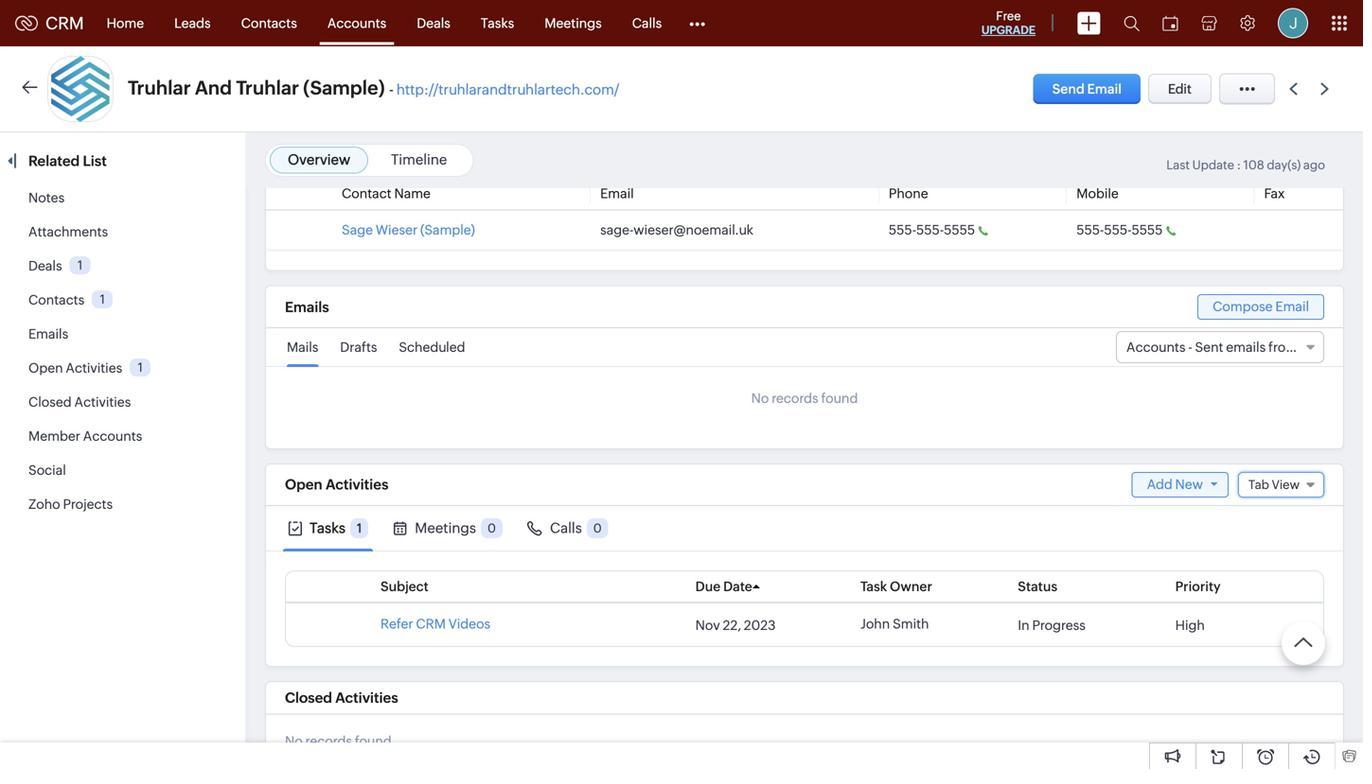 Task type: locate. For each thing, give the bounding box(es) containing it.
0 vertical spatial tasks
[[481, 16, 514, 31]]

2 555-555-5555 from the left
[[1077, 222, 1163, 238]]

0 horizontal spatial contacts link
[[28, 293, 84, 308]]

0 horizontal spatial open
[[28, 361, 63, 376]]

1 horizontal spatial contacts
[[241, 16, 297, 31]]

refer
[[381, 617, 413, 632]]

accounts left sent
[[1127, 340, 1186, 355]]

0 vertical spatial calls
[[632, 16, 662, 31]]

1 vertical spatial contacts link
[[28, 293, 84, 308]]

2 vertical spatial crm
[[416, 617, 446, 632]]

in progress
[[1018, 618, 1086, 633]]

0 horizontal spatial contacts
[[28, 293, 84, 308]]

1 horizontal spatial emails
[[285, 299, 329, 316]]

1 horizontal spatial accounts
[[327, 16, 387, 31]]

zoho
[[28, 497, 60, 512]]

2 vertical spatial email
[[1276, 299, 1309, 314]]

0 inside the meetings tab
[[488, 521, 496, 536]]

task owner
[[860, 579, 932, 594]]

deals link
[[402, 0, 466, 46], [28, 258, 62, 274]]

108
[[1244, 158, 1265, 172]]

tab
[[1249, 478, 1269, 492]]

edit button
[[1148, 74, 1212, 104]]

1 vertical spatial no
[[285, 734, 303, 749]]

0 vertical spatial contacts link
[[226, 0, 312, 46]]

1 vertical spatial calls
[[550, 520, 582, 537]]

0 horizontal spatial accounts
[[83, 429, 142, 444]]

0 vertical spatial closed activities
[[28, 395, 131, 410]]

0 vertical spatial -
[[389, 81, 394, 98]]

1 vertical spatial email
[[600, 186, 634, 201]]

emails link
[[28, 327, 68, 342]]

1 horizontal spatial -
[[1188, 340, 1192, 355]]

0 horizontal spatial found
[[355, 734, 392, 749]]

member accounts link
[[28, 429, 142, 444]]

crm right logo
[[45, 13, 84, 33]]

deals link up the truhlar and truhlar (sample) - http://truhlarandtruhlartech.com/
[[402, 0, 466, 46]]

send email button
[[1033, 74, 1141, 104]]

0 horizontal spatial email
[[600, 186, 634, 201]]

1 0 from the left
[[488, 521, 496, 536]]

1 left the meetings tab
[[357, 521, 362, 536]]

contacts right leads
[[241, 16, 297, 31]]

0 horizontal spatial -
[[389, 81, 394, 98]]

1 horizontal spatial calls
[[632, 16, 662, 31]]

0 vertical spatial email
[[1087, 81, 1122, 97]]

deals link down attachments
[[28, 258, 62, 274]]

0 vertical spatial emails
[[285, 299, 329, 316]]

1 vertical spatial closed
[[285, 690, 332, 707]]

accounts for accounts
[[327, 16, 387, 31]]

1 horizontal spatial (sample)
[[420, 222, 475, 238]]

create menu image
[[1077, 12, 1101, 35]]

0 for meetings
[[488, 521, 496, 536]]

0 horizontal spatial meetings
[[415, 520, 476, 537]]

0 inside calls tab
[[593, 521, 602, 536]]

overview
[[288, 151, 350, 168]]

no records found
[[751, 391, 858, 406], [285, 734, 392, 749]]

http://truhlarandtruhlartech.com/
[[396, 81, 620, 98]]

contacts link
[[226, 0, 312, 46], [28, 293, 84, 308]]

sage-wieser@noemail.uk
[[600, 222, 753, 238]]

email inside button
[[1087, 81, 1122, 97]]

progress
[[1032, 618, 1086, 633]]

2 horizontal spatial email
[[1276, 299, 1309, 314]]

0 vertical spatial no
[[751, 391, 769, 406]]

1 for deals
[[78, 258, 83, 272]]

1 for open activities
[[138, 361, 143, 375]]

0 vertical spatial closed
[[28, 395, 72, 410]]

0 vertical spatial found
[[821, 391, 858, 406]]

- down accounts link
[[389, 81, 394, 98]]

1 down attachments
[[78, 258, 83, 272]]

1 horizontal spatial closed activities
[[285, 690, 398, 707]]

1 vertical spatial records
[[305, 734, 352, 749]]

1 vertical spatial deals
[[28, 258, 62, 274]]

previous record image
[[1289, 83, 1298, 95]]

timeline link
[[391, 151, 447, 168]]

0 horizontal spatial no
[[285, 734, 303, 749]]

profile image
[[1278, 8, 1308, 38]]

555-555-5555 down phone
[[889, 222, 975, 238]]

crm right from
[[1301, 340, 1331, 355]]

emails
[[285, 299, 329, 316], [28, 327, 68, 342]]

owner
[[890, 579, 932, 594]]

1 up "open activities" link
[[100, 292, 105, 307]]

555-555-5555
[[889, 222, 975, 238], [1077, 222, 1163, 238]]

due date image
[[752, 585, 760, 589]]

deals down attachments
[[28, 258, 62, 274]]

closed activities link
[[28, 395, 131, 410]]

member
[[28, 429, 80, 444]]

email
[[1087, 81, 1122, 97], [600, 186, 634, 201], [1276, 299, 1309, 314]]

(sample) down accounts link
[[303, 77, 385, 99]]

0 vertical spatial deals
[[417, 16, 451, 31]]

truhlar left and
[[128, 77, 191, 99]]

videos
[[449, 617, 491, 632]]

email for compose email
[[1276, 299, 1309, 314]]

0 horizontal spatial crm
[[45, 13, 84, 33]]

activities down the refer
[[335, 690, 398, 707]]

0 vertical spatial no records found
[[751, 391, 858, 406]]

records
[[772, 391, 819, 406], [305, 734, 352, 749]]

1 vertical spatial crm
[[1301, 340, 1331, 355]]

contacts link right leads
[[226, 0, 312, 46]]

1 vertical spatial deals link
[[28, 258, 62, 274]]

smith
[[893, 617, 929, 632]]

0 horizontal spatial 5555
[[944, 222, 975, 238]]

0 horizontal spatial tasks
[[310, 520, 345, 537]]

0 horizontal spatial deals
[[28, 258, 62, 274]]

0 horizontal spatial open activities
[[28, 361, 122, 376]]

1 vertical spatial tasks
[[310, 520, 345, 537]]

2 truhlar from the left
[[236, 77, 299, 99]]

1 horizontal spatial deals link
[[402, 0, 466, 46]]

open activities up the closed activities link
[[28, 361, 122, 376]]

meetings tab
[[388, 506, 507, 551]]

closed
[[28, 395, 72, 410], [285, 690, 332, 707]]

accounts down the closed activities link
[[83, 429, 142, 444]]

2 5555 from the left
[[1132, 222, 1163, 238]]

date
[[723, 579, 752, 594]]

crm right the refer
[[416, 617, 446, 632]]

2 horizontal spatial crm
[[1301, 340, 1331, 355]]

open activities
[[28, 361, 122, 376], [285, 477, 389, 493]]

activities up the closed activities link
[[66, 361, 122, 376]]

sage wieser (sample)
[[342, 222, 475, 238]]

- left sent
[[1188, 340, 1192, 355]]

email up from
[[1276, 299, 1309, 314]]

0 horizontal spatial emails
[[28, 327, 68, 342]]

1 vertical spatial found
[[355, 734, 392, 749]]

tasks tab
[[283, 506, 373, 551]]

1 inside tasks tab
[[357, 521, 362, 536]]

and
[[195, 77, 232, 99]]

attachments
[[28, 224, 108, 240]]

accounts up the truhlar and truhlar (sample) - http://truhlarandtruhlartech.com/
[[327, 16, 387, 31]]

1 vertical spatial open
[[285, 477, 322, 493]]

(sample) down name at the top of the page
[[420, 222, 475, 238]]

0 horizontal spatial truhlar
[[128, 77, 191, 99]]

2 horizontal spatial accounts
[[1127, 340, 1186, 355]]

deals left tasks link
[[417, 16, 451, 31]]

0 vertical spatial contacts
[[241, 16, 297, 31]]

open up tasks tab
[[285, 477, 322, 493]]

0 horizontal spatial closed activities
[[28, 395, 131, 410]]

0
[[488, 521, 496, 536], [593, 521, 602, 536]]

profile element
[[1267, 0, 1320, 46]]

nov
[[695, 618, 720, 633]]

1 for contacts
[[100, 292, 105, 307]]

from
[[1269, 340, 1298, 355]]

5555
[[944, 222, 975, 238], [1132, 222, 1163, 238]]

email for send email
[[1087, 81, 1122, 97]]

contact name
[[342, 186, 431, 201]]

1 vertical spatial accounts
[[1127, 340, 1186, 355]]

emails up mails
[[285, 299, 329, 316]]

0 vertical spatial (sample)
[[303, 77, 385, 99]]

2 0 from the left
[[593, 521, 602, 536]]

0 horizontal spatial 0
[[488, 521, 496, 536]]

email up "sage-"
[[600, 186, 634, 201]]

-
[[389, 81, 394, 98], [1188, 340, 1192, 355]]

Tab View field
[[1238, 472, 1324, 498]]

emails up "open activities" link
[[28, 327, 68, 342]]

0 horizontal spatial records
[[305, 734, 352, 749]]

logo image
[[15, 16, 38, 31]]

crm link
[[15, 13, 84, 33]]

truhlar right and
[[236, 77, 299, 99]]

1 horizontal spatial truhlar
[[236, 77, 299, 99]]

0 vertical spatial meetings
[[545, 16, 602, 31]]

open activities link
[[28, 361, 122, 376]]

1 vertical spatial no records found
[[285, 734, 392, 749]]

task
[[860, 579, 887, 594]]

open activities up tasks tab
[[285, 477, 389, 493]]

contacts up emails link
[[28, 293, 84, 308]]

0 horizontal spatial deals link
[[28, 258, 62, 274]]

1 vertical spatial contacts
[[28, 293, 84, 308]]

0 horizontal spatial (sample)
[[303, 77, 385, 99]]

meetings up subject
[[415, 520, 476, 537]]

555-555-5555 down mobile link on the right top of the page
[[1077, 222, 1163, 238]]

in
[[1018, 618, 1030, 633]]

0 horizontal spatial closed
[[28, 395, 72, 410]]

calls
[[632, 16, 662, 31], [550, 520, 582, 537]]

2 555- from the left
[[916, 222, 944, 238]]

2 vertical spatial accounts
[[83, 429, 142, 444]]

1 vertical spatial open activities
[[285, 477, 389, 493]]

0 horizontal spatial 555-555-5555
[[889, 222, 975, 238]]

1 horizontal spatial meetings
[[545, 16, 602, 31]]

contacts link up emails link
[[28, 293, 84, 308]]

0 vertical spatial accounts
[[327, 16, 387, 31]]

1 horizontal spatial 5555
[[1132, 222, 1163, 238]]

send
[[1052, 81, 1085, 97]]

mails
[[287, 340, 318, 355]]

open down emails link
[[28, 361, 63, 376]]

email right send
[[1087, 81, 1122, 97]]

scheduled
[[399, 340, 465, 355]]

0 horizontal spatial no records found
[[285, 734, 392, 749]]

1 vertical spatial closed activities
[[285, 690, 398, 707]]

1 horizontal spatial deals
[[417, 16, 451, 31]]

notes
[[28, 190, 65, 205]]

found
[[821, 391, 858, 406], [355, 734, 392, 749]]

sage-
[[600, 222, 634, 238]]

send email
[[1052, 81, 1122, 97]]

1 horizontal spatial contacts link
[[226, 0, 312, 46]]

0 vertical spatial records
[[772, 391, 819, 406]]

contacts
[[241, 16, 297, 31], [28, 293, 84, 308]]

(sample)
[[303, 77, 385, 99], [420, 222, 475, 238]]

0 vertical spatial open
[[28, 361, 63, 376]]

1 horizontal spatial 0
[[593, 521, 602, 536]]

compose
[[1213, 299, 1273, 314]]

0 horizontal spatial calls
[[550, 520, 582, 537]]

zoho projects link
[[28, 497, 113, 512]]

1 horizontal spatial 555-555-5555
[[1077, 222, 1163, 238]]

ago
[[1303, 158, 1325, 172]]

1 horizontal spatial email
[[1087, 81, 1122, 97]]

closed activities down "open activities" link
[[28, 395, 131, 410]]

1 vertical spatial meetings
[[415, 520, 476, 537]]

accounts for accounts - sent emails from crm
[[1127, 340, 1186, 355]]

0 vertical spatial deals link
[[402, 0, 466, 46]]

overview link
[[288, 151, 350, 168]]

closed activities down the refer
[[285, 690, 398, 707]]

tab list
[[266, 506, 1343, 552]]

1 right "open activities" link
[[138, 361, 143, 375]]

contacts inside contacts link
[[241, 16, 297, 31]]

activities
[[66, 361, 122, 376], [74, 395, 131, 410], [326, 477, 389, 493], [335, 690, 398, 707]]

meetings left calls link
[[545, 16, 602, 31]]

phone link
[[889, 186, 928, 201]]

home
[[107, 16, 144, 31]]

refer crm videos link
[[381, 617, 491, 635]]

deals
[[417, 16, 451, 31], [28, 258, 62, 274]]

no
[[751, 391, 769, 406], [285, 734, 303, 749]]



Task type: vqa. For each thing, say whether or not it's contained in the screenshot.


Task type: describe. For each thing, give the bounding box(es) containing it.
related
[[28, 153, 80, 169]]

0 for calls
[[593, 521, 602, 536]]

- inside the truhlar and truhlar (sample) - http://truhlarandtruhlartech.com/
[[389, 81, 394, 98]]

member accounts
[[28, 429, 142, 444]]

fax
[[1264, 186, 1285, 201]]

1 vertical spatial (sample)
[[420, 222, 475, 238]]

notes link
[[28, 190, 65, 205]]

drafts
[[340, 340, 377, 355]]

1 horizontal spatial no records found
[[751, 391, 858, 406]]

1 horizontal spatial tasks
[[481, 16, 514, 31]]

contact name link
[[342, 186, 431, 201]]

add new
[[1147, 477, 1203, 492]]

upgrade
[[982, 24, 1036, 36]]

last update : 108 day(s) ago
[[1167, 158, 1325, 172]]

high
[[1175, 618, 1205, 633]]

search image
[[1124, 15, 1140, 31]]

timeline
[[391, 151, 447, 168]]

list
[[83, 153, 107, 169]]

1 555-555-5555 from the left
[[889, 222, 975, 238]]

0 vertical spatial crm
[[45, 13, 84, 33]]

priority
[[1175, 579, 1221, 594]]

projects
[[63, 497, 113, 512]]

due date
[[695, 579, 752, 594]]

zoho projects
[[28, 497, 113, 512]]

1 horizontal spatial open activities
[[285, 477, 389, 493]]

1 5555 from the left
[[944, 222, 975, 238]]

day(s)
[[1267, 158, 1301, 172]]

2023
[[744, 618, 776, 633]]

emails
[[1226, 340, 1266, 355]]

due
[[695, 579, 721, 594]]

next record image
[[1321, 83, 1333, 95]]

edit
[[1168, 81, 1192, 97]]

name
[[394, 186, 431, 201]]

0 vertical spatial open activities
[[28, 361, 122, 376]]

accounts link
[[312, 0, 402, 46]]

calls inside tab
[[550, 520, 582, 537]]

1 555- from the left
[[889, 222, 916, 238]]

1 vertical spatial -
[[1188, 340, 1192, 355]]

calls tab
[[523, 506, 613, 551]]

sent
[[1195, 340, 1224, 355]]

meetings inside "link"
[[545, 16, 602, 31]]

1 horizontal spatial open
[[285, 477, 322, 493]]

tasks link
[[466, 0, 529, 46]]

:
[[1237, 158, 1241, 172]]

tab view
[[1249, 478, 1300, 492]]

email link
[[600, 186, 634, 201]]

free upgrade
[[982, 9, 1036, 36]]

truhlar and truhlar (sample) - http://truhlarandtruhlartech.com/
[[128, 77, 620, 99]]

3 555- from the left
[[1077, 222, 1104, 238]]

activities up member accounts
[[74, 395, 131, 410]]

last
[[1167, 158, 1190, 172]]

new
[[1175, 477, 1203, 492]]

attachments link
[[28, 224, 108, 240]]

4 555- from the left
[[1104, 222, 1132, 238]]

1 truhlar from the left
[[128, 77, 191, 99]]

related list
[[28, 153, 110, 169]]

update
[[1192, 158, 1234, 172]]

wieser
[[376, 222, 418, 238]]

1 horizontal spatial crm
[[416, 617, 446, 632]]

nov 22, 2023
[[695, 618, 776, 633]]

fax link
[[1264, 186, 1285, 201]]

leads link
[[159, 0, 226, 46]]

phone
[[889, 186, 928, 201]]

john
[[860, 617, 890, 632]]

john smith
[[860, 617, 929, 632]]

status
[[1018, 579, 1058, 594]]

activities up tasks tab
[[326, 477, 389, 493]]

1 horizontal spatial found
[[821, 391, 858, 406]]

subject
[[381, 579, 429, 594]]

mobile
[[1077, 186, 1119, 201]]

add
[[1147, 477, 1173, 492]]

Other Modules field
[[677, 8, 718, 38]]

refer crm videos
[[381, 617, 491, 632]]

leads
[[174, 16, 211, 31]]

1 horizontal spatial records
[[772, 391, 819, 406]]

create menu element
[[1066, 0, 1112, 46]]

1 horizontal spatial closed
[[285, 690, 332, 707]]

1 horizontal spatial no
[[751, 391, 769, 406]]

1 vertical spatial emails
[[28, 327, 68, 342]]

free
[[996, 9, 1021, 23]]

http://truhlarandtruhlartech.com/ link
[[396, 81, 620, 98]]

social link
[[28, 463, 66, 478]]

sage wieser (sample) link
[[342, 222, 475, 238]]

calls link
[[617, 0, 677, 46]]

view
[[1272, 478, 1300, 492]]

contact
[[342, 186, 392, 201]]

tab list containing tasks
[[266, 506, 1343, 552]]

22,
[[723, 618, 741, 633]]

wieser@noemail.uk
[[634, 222, 753, 238]]

meetings inside tab
[[415, 520, 476, 537]]

compose email
[[1213, 299, 1309, 314]]

accounts - sent emails from crm
[[1127, 340, 1331, 355]]

meetings link
[[529, 0, 617, 46]]

sage
[[342, 222, 373, 238]]

home link
[[91, 0, 159, 46]]

tasks inside tab
[[310, 520, 345, 537]]

mobile link
[[1077, 186, 1119, 201]]

calendar image
[[1163, 16, 1179, 31]]

social
[[28, 463, 66, 478]]

search element
[[1112, 0, 1151, 46]]



